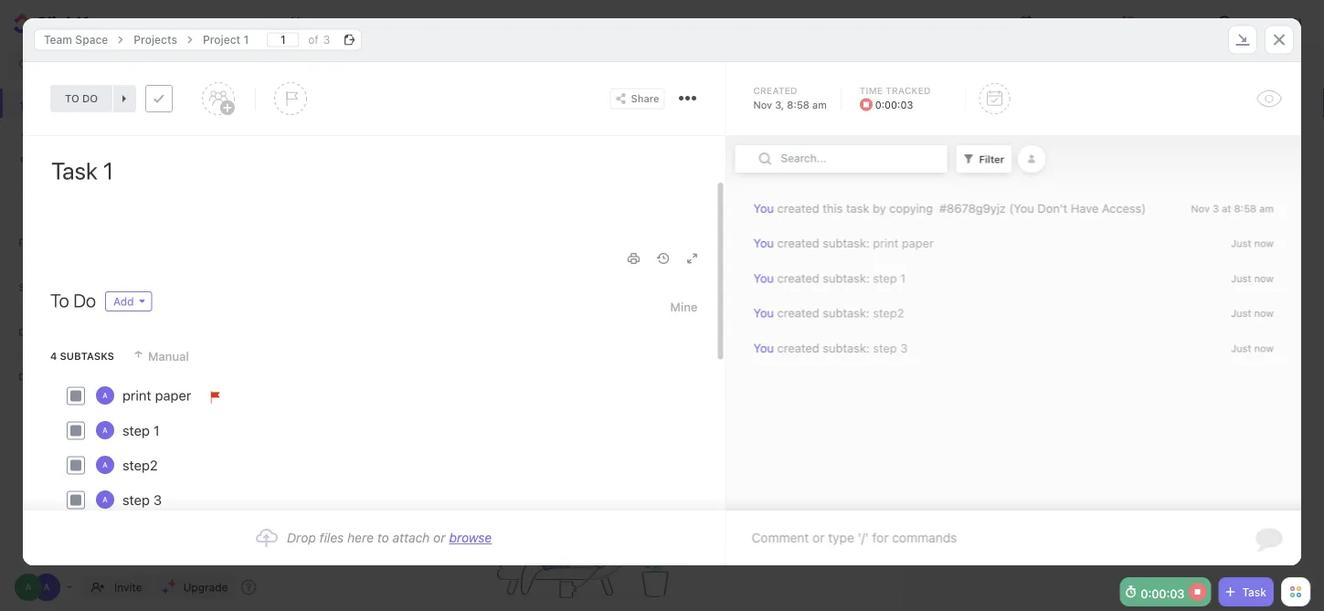 Task type: describe. For each thing, give the bounding box(es) containing it.
sidebar navigation
[[0, 0, 277, 612]]

created for you created subtask: step2
[[778, 306, 820, 320]]

set priority image
[[274, 82, 307, 115]]

step2 inside task history region
[[873, 306, 905, 320]]

step down step 1
[[123, 492, 150, 508]]

nov 3 at 8:58 am
[[1191, 203, 1274, 215]]

you created this task by copying #8678g9yjz (you don't have access)
[[754, 202, 1147, 215]]

you for you created subtask: step 3
[[754, 341, 774, 355]]

created nov 3, 8:58 am
[[754, 85, 827, 111]]

do
[[82, 93, 98, 105]]

step2 inside task body element
[[123, 458, 158, 474]]

to do
[[65, 93, 98, 105]]

‎task 1 link
[[309, 112, 490, 147]]

you created subtask: step 1
[[754, 271, 906, 285]]

tasks.
[[629, 241, 659, 254]]

3 for of 3
[[323, 33, 330, 46]]

files
[[320, 531, 344, 546]]

docs
[[18, 371, 49, 383]]

a button for step2
[[94, 454, 116, 476]]

just for 1
[[1232, 273, 1252, 285]]

notifications link
[[0, 118, 277, 147]]

3 down 'you created subtask: step2'
[[901, 341, 908, 355]]

paper inside task history region
[[902, 237, 934, 250]]

by
[[873, 202, 886, 215]]

date
[[1177, 182, 1200, 195]]

1 for step 1
[[153, 423, 160, 439]]

0:00:03 button
[[860, 98, 942, 111]]

3 just from the top
[[1232, 308, 1252, 320]]

subtask: for print paper
[[823, 237, 870, 250]]

3,
[[775, 99, 785, 111]]

to inside dropdown button
[[65, 93, 79, 105]]

nov inside created nov 3, 8:58 am
[[754, 99, 773, 111]]

step2 link inside task history region
[[873, 306, 905, 320]]

subtask: for step2
[[823, 306, 870, 320]]

project 1
[[203, 33, 249, 46]]

you for you have no trending tasks.
[[517, 241, 536, 254]]

mine
[[671, 300, 698, 314]]

set priority element
[[274, 82, 307, 115]]

copying
[[890, 202, 933, 215]]

step down you created subtask: print paper
[[873, 271, 897, 285]]

to do
[[50, 290, 96, 311]]

at
[[1222, 203, 1232, 215]]

minimize task image
[[1236, 34, 1251, 46]]

back link
[[72, 277, 120, 296]]

share button
[[610, 88, 665, 109]]

3 for step 3
[[153, 492, 162, 508]]

you created subtask: step2
[[754, 306, 905, 320]]

to
[[50, 290, 69, 311]]

created for you created subtask: step 3
[[778, 341, 820, 355]]

0 horizontal spatial have
[[539, 241, 563, 254]]

am for nov 3 at 8:58 am
[[1260, 203, 1274, 215]]

of
[[308, 33, 319, 46]]

calendar
[[1040, 16, 1086, 28]]

back
[[90, 280, 116, 293]]

show
[[46, 184, 76, 198]]

#8678g9yjz
[[940, 202, 1006, 215]]

now for 1
[[1255, 273, 1274, 285]]

3 now from the top
[[1255, 308, 1274, 320]]

1 a button from the top
[[94, 385, 116, 407]]

tracked
[[886, 85, 931, 96]]

access)
[[1102, 202, 1147, 215]]

you for you created subtask: step 1
[[754, 271, 774, 285]]

filter button
[[957, 145, 1012, 173]]

home link
[[0, 89, 277, 118]]

here
[[347, 531, 374, 546]]

print inside task history region
[[873, 237, 899, 250]]

task body element
[[23, 136, 725, 592]]

invite
[[114, 581, 142, 594]]

attach
[[393, 531, 430, 546]]

print inside task body element
[[123, 388, 151, 404]]

team space link
[[35, 29, 117, 51]]

print paper
[[123, 388, 191, 404]]

don't
[[1038, 202, 1068, 215]]

projects link
[[125, 29, 186, 51]]

1 vertical spatial 0:00:03
[[1141, 587, 1185, 601]]

project
[[203, 33, 241, 46]]

subtask: for step 1
[[823, 271, 870, 285]]

add button
[[105, 292, 152, 312]]

share
[[631, 93, 660, 105]]

home inside home link
[[46, 96, 79, 110]]

drop
[[287, 531, 316, 546]]

on
[[1094, 182, 1107, 195]]

created for you created this task by copying #8678g9yjz (you don't have access)
[[778, 202, 820, 215]]

you created subtask: print paper
[[754, 237, 934, 250]]

8:58 for 3,
[[787, 99, 810, 111]]

just for 3
[[1232, 343, 1252, 355]]

reminders
[[1014, 182, 1068, 195]]

am for created nov 3, 8:58 am
[[813, 99, 827, 111]]

a for step2
[[103, 461, 108, 469]]

1 for ‎task 1
[[369, 123, 374, 137]]

task
[[1243, 586, 1267, 599]]

0 horizontal spatial print paper link
[[123, 386, 191, 406]]

you for you created subtask: step2
[[754, 306, 774, 320]]

you have no trending tasks.
[[517, 241, 659, 254]]

4 subtasks
[[50, 351, 114, 362]]

favorites button
[[0, 220, 277, 264]]

1 a from the top
[[103, 392, 108, 400]]

selected
[[1130, 182, 1174, 195]]

less
[[79, 184, 101, 198]]

browse
[[449, 531, 492, 546]]

step 3 link inside task body element
[[123, 490, 162, 511]]

show less
[[46, 184, 101, 198]]

1 vertical spatial step2 link
[[123, 456, 158, 476]]

favorites
[[18, 237, 78, 249]]



Task type: vqa. For each thing, say whether or not it's contained in the screenshot.
first row from the bottom of the page
no



Task type: locate. For each thing, give the bounding box(es) containing it.
0 vertical spatial step 1 link
[[873, 271, 906, 285]]

3 subtask: from the top
[[823, 306, 870, 320]]

1 horizontal spatial print
[[873, 237, 899, 250]]

1 vertical spatial step 1 link
[[123, 421, 160, 441]]

task settings image
[[686, 96, 690, 101]]

a button for step 1
[[94, 420, 116, 442]]

2 vertical spatial a
[[103, 461, 108, 469]]

goals link
[[0, 147, 277, 176]]

add
[[113, 295, 134, 308]]

1 horizontal spatial print paper link
[[873, 237, 934, 250]]

1 horizontal spatial 8:58
[[1235, 203, 1257, 215]]

have inside task history region
[[1071, 202, 1099, 215]]

trending
[[583, 241, 626, 254]]

will
[[1203, 182, 1220, 195]]

step2 down step 1
[[123, 458, 158, 474]]

to left do
[[65, 93, 79, 105]]

dashboards
[[18, 326, 94, 338]]

to do button
[[50, 85, 113, 112]]

home up of
[[291, 14, 326, 29]]

Edit task name text field
[[51, 155, 698, 187]]

created up you created subtask: step 1
[[778, 237, 820, 250]]

1 horizontal spatial have
[[1071, 202, 1099, 215]]

1 vertical spatial paper
[[155, 388, 191, 404]]

nov left 3,
[[754, 99, 773, 111]]

today button
[[1187, 125, 1233, 147]]

8:58 inside task history region
[[1235, 203, 1257, 215]]

lineup
[[309, 70, 378, 96]]

paper down manual
[[155, 388, 191, 404]]

4 now from the top
[[1255, 343, 1274, 355]]

created left this at the top right
[[778, 202, 820, 215]]

0 vertical spatial paper
[[902, 237, 934, 250]]

0 horizontal spatial print
[[123, 388, 151, 404]]

created down 'you created subtask: step2'
[[778, 341, 820, 355]]

am
[[813, 99, 827, 111], [1260, 203, 1274, 215]]

3 just now from the top
[[1232, 308, 1274, 320]]

now
[[1255, 238, 1274, 250], [1255, 273, 1274, 285], [1255, 308, 1274, 320], [1255, 343, 1274, 355]]

1 horizontal spatial home
[[291, 14, 326, 29]]

0 horizontal spatial to
[[65, 93, 79, 105]]

step2 up the you created subtask: step 3
[[873, 306, 905, 320]]

browse link
[[449, 531, 492, 546]]

1 horizontal spatial agenda
[[1142, 16, 1181, 28]]

task history region
[[726, 136, 1302, 511]]

appear
[[1223, 182, 1259, 195]]

0:00:03
[[876, 99, 914, 111], [1141, 587, 1185, 601]]

1 horizontal spatial 0:00:03
[[1141, 587, 1185, 601]]

you
[[754, 202, 774, 215], [754, 237, 774, 250], [517, 241, 536, 254], [754, 271, 774, 285], [754, 306, 774, 320], [754, 341, 774, 355]]

print paper link down the copying in the right of the page
[[873, 237, 934, 250]]

upgrade
[[183, 581, 228, 594]]

home
[[291, 14, 326, 29], [46, 96, 79, 110]]

1 horizontal spatial step2
[[873, 306, 905, 320]]

projects
[[134, 33, 177, 46]]

print paper link up step 1
[[123, 386, 191, 406]]

5 created from the top
[[778, 341, 820, 355]]

created
[[754, 85, 798, 96]]

just now for 1
[[1232, 273, 1274, 285]]

1 subtask: from the top
[[823, 237, 870, 250]]

here.
[[1102, 193, 1128, 206]]

task
[[846, 202, 870, 215]]

to do dialog
[[23, 18, 1302, 592]]

0 horizontal spatial 0:00:03
[[876, 99, 914, 111]]

0 horizontal spatial agenda
[[941, 70, 1017, 96]]

step
[[873, 271, 897, 285], [873, 341, 897, 355], [123, 423, 150, 439], [123, 492, 150, 508]]

step 1 link down you created subtask: print paper
[[873, 271, 906, 285]]

0 vertical spatial a button
[[94, 385, 116, 407]]

hide
[[1255, 76, 1281, 90]]

1 vertical spatial nov
[[1191, 203, 1210, 215]]

step 1 link inside task history region
[[873, 271, 906, 285]]

1 vertical spatial a button
[[94, 420, 116, 442]]

1 just now from the top
[[1232, 238, 1274, 250]]

just for paper
[[1232, 238, 1252, 250]]

subtask: up the you created subtask: step 3
[[823, 306, 870, 320]]

mine link
[[671, 292, 698, 323]]

this
[[823, 202, 843, 215]]

‎task 1
[[340, 123, 374, 137]]

you up 'you created subtask: step2'
[[754, 271, 774, 285]]

agenda
[[1142, 16, 1181, 28], [941, 70, 1017, 96]]

2 vertical spatial a button
[[94, 454, 116, 476]]

tasks
[[971, 182, 1000, 195]]

created for you created subtask: step 1
[[778, 271, 820, 285]]

paper
[[902, 237, 934, 250], [155, 388, 191, 404]]

you up you created subtask: step 1
[[754, 237, 774, 250]]

0 horizontal spatial am
[[813, 99, 827, 111]]

Set task position in this List number field
[[267, 32, 299, 47]]

1 vertical spatial home
[[46, 96, 79, 110]]

drop files here to attach or browse
[[287, 531, 492, 546]]

0:00:03 inside the '0:00:03' dropdown button
[[876, 99, 914, 111]]

1 vertical spatial 8:58
[[1235, 203, 1257, 215]]

8:58 right at
[[1235, 203, 1257, 215]]

1 created from the top
[[778, 202, 820, 215]]

am inside task history region
[[1260, 203, 1274, 215]]

a button
[[94, 385, 116, 407], [94, 420, 116, 442], [94, 454, 116, 476]]

you left this at the top right
[[754, 202, 774, 215]]

notifications
[[46, 126, 116, 139]]

4 just now from the top
[[1232, 343, 1274, 355]]

0 vertical spatial home
[[291, 14, 326, 29]]

3 for nov 3 at 8:58 am
[[1213, 203, 1220, 215]]

tasks & reminders due on the selected date will appear here.
[[971, 182, 1259, 206]]

you created subtask: step 3
[[754, 341, 908, 355]]

2 created from the top
[[778, 237, 820, 250]]

Search... text field
[[781, 145, 933, 171]]

step 1 link
[[873, 271, 906, 285], [123, 421, 160, 441]]

team
[[44, 33, 72, 46]]

1 right project
[[244, 33, 249, 46]]

project 1 link
[[194, 29, 258, 51]]

1 down print paper
[[153, 423, 160, 439]]

step 3 link down 'you created subtask: step2'
[[873, 341, 908, 355]]

step2 link up the you created subtask: step 3
[[873, 306, 905, 320]]

0 vertical spatial print paper link
[[873, 237, 934, 250]]

1 for project 1
[[244, 33, 249, 46]]

you down 'you created subtask: step2'
[[754, 341, 774, 355]]

nov down will
[[1191, 203, 1210, 215]]

8:58
[[787, 99, 810, 111], [1235, 203, 1257, 215]]

you down you created subtask: step 1
[[754, 306, 774, 320]]

have down due
[[1071, 202, 1099, 215]]

just now for 3
[[1232, 343, 1274, 355]]

1 horizontal spatial am
[[1260, 203, 1274, 215]]

0 vertical spatial nov
[[754, 99, 773, 111]]

print down by
[[873, 237, 899, 250]]

0 horizontal spatial step 1 link
[[123, 421, 160, 441]]

have
[[1071, 202, 1099, 215], [539, 241, 563, 254]]

4 just from the top
[[1232, 343, 1252, 355]]

2 now from the top
[[1255, 273, 1274, 285]]

1 vertical spatial agenda
[[941, 70, 1017, 96]]

1 horizontal spatial paper
[[902, 237, 934, 250]]

2 just from the top
[[1232, 273, 1252, 285]]

step down print paper
[[123, 423, 150, 439]]

task details element
[[23, 62, 1302, 136]]

step2 link up step 3 at the bottom left
[[123, 456, 158, 476]]

subtask:
[[823, 237, 870, 250], [823, 271, 870, 285], [823, 306, 870, 320], [823, 341, 870, 355]]

1 horizontal spatial step2 link
[[873, 306, 905, 320]]

8:58 for at
[[1235, 203, 1257, 215]]

search
[[36, 59, 72, 71]]

3 down step 1
[[153, 492, 162, 508]]

0 vertical spatial agenda
[[1142, 16, 1181, 28]]

created down you created subtask: step 1
[[778, 306, 820, 320]]

subtask: down task
[[823, 237, 870, 250]]

of 3
[[308, 33, 330, 46]]

print up step 1
[[123, 388, 151, 404]]

0 vertical spatial 0:00:03
[[876, 99, 914, 111]]

a for step 1
[[103, 426, 108, 435]]

search...
[[788, 159, 834, 172]]

the
[[1110, 182, 1127, 195]]

3 a button from the top
[[94, 454, 116, 476]]

print paper link
[[873, 237, 934, 250], [123, 386, 191, 406]]

time tracked
[[860, 85, 931, 96]]

0 horizontal spatial step 3 link
[[123, 490, 162, 511]]

step 1 link down print paper
[[123, 421, 160, 441]]

0 horizontal spatial step2 link
[[123, 456, 158, 476]]

now for 3
[[1255, 343, 1274, 355]]

am right at
[[1260, 203, 1274, 215]]

no
[[567, 241, 579, 254]]

am inside created nov 3, 8:58 am
[[813, 99, 827, 111]]

8:58 inside created nov 3, 8:58 am
[[787, 99, 810, 111]]

you left "no"
[[517, 241, 536, 254]]

nov
[[754, 99, 773, 111], [1191, 203, 1210, 215]]

paper inside task body element
[[155, 388, 191, 404]]

1 horizontal spatial to
[[377, 531, 389, 546]]

to right here
[[377, 531, 389, 546]]

1
[[244, 33, 249, 46], [369, 123, 374, 137], [901, 271, 906, 285], [153, 423, 160, 439]]

3 created from the top
[[778, 271, 820, 285]]

1 inside "task locations" "element"
[[244, 33, 249, 46]]

just
[[1232, 238, 1252, 250], [1232, 273, 1252, 285], [1232, 308, 1252, 320], [1232, 343, 1252, 355]]

&
[[1003, 182, 1011, 195]]

just now
[[1232, 238, 1274, 250], [1232, 273, 1274, 285], [1232, 308, 1274, 320], [1232, 343, 1274, 355]]

0 horizontal spatial step2
[[123, 458, 158, 474]]

step 3 link down step 1
[[123, 490, 162, 511]]

1 vertical spatial have
[[539, 241, 563, 254]]

1 horizontal spatial step 1 link
[[873, 271, 906, 285]]

(you
[[1010, 202, 1035, 215]]

1 just from the top
[[1232, 238, 1252, 250]]

1 vertical spatial step2
[[123, 458, 158, 474]]

2 a from the top
[[103, 426, 108, 435]]

subtask: for step 3
[[823, 341, 870, 355]]

0 vertical spatial step 3 link
[[873, 341, 908, 355]]

1 vertical spatial a
[[103, 426, 108, 435]]

step 1 link inside task body element
[[123, 421, 160, 441]]

0 vertical spatial 8:58
[[787, 99, 810, 111]]

step2 link
[[873, 306, 905, 320], [123, 456, 158, 476]]

due
[[1071, 182, 1091, 195]]

0 vertical spatial step2
[[873, 306, 905, 320]]

0 vertical spatial to
[[65, 93, 79, 105]]

1 horizontal spatial step 3 link
[[873, 341, 908, 355]]

0 horizontal spatial home
[[46, 96, 79, 110]]

paper down the copying in the right of the page
[[902, 237, 934, 250]]

3 inside "task locations" "element"
[[323, 33, 330, 46]]

team space
[[44, 33, 108, 46]]

0 horizontal spatial 8:58
[[787, 99, 810, 111]]

just now for paper
[[1232, 238, 1274, 250]]

0 vertical spatial am
[[813, 99, 827, 111]]

1 vertical spatial print paper link
[[123, 386, 191, 406]]

you for you created subtask: print paper
[[754, 237, 774, 250]]

0 horizontal spatial nov
[[754, 99, 773, 111]]

task locations element
[[23, 18, 1302, 62]]

1 now from the top
[[1255, 238, 1274, 250]]

have left "no"
[[539, 241, 563, 254]]

4 created from the top
[[778, 306, 820, 320]]

3 left at
[[1213, 203, 1220, 215]]

print
[[873, 237, 899, 250], [123, 388, 151, 404]]

3 right of
[[323, 33, 330, 46]]

home left do
[[46, 96, 79, 110]]

do
[[73, 290, 96, 311]]

subtask: down you created subtask: print paper
[[823, 271, 870, 285]]

space
[[75, 33, 108, 46]]

now for paper
[[1255, 238, 1274, 250]]

2 subtask: from the top
[[823, 271, 870, 285]]

8:58 right 3,
[[787, 99, 810, 111]]

0 horizontal spatial paper
[[155, 388, 191, 404]]

2 just now from the top
[[1232, 273, 1274, 285]]

1 vertical spatial to
[[377, 531, 389, 546]]

1 vertical spatial print
[[123, 388, 151, 404]]

or
[[433, 531, 446, 546]]

today
[[1194, 129, 1226, 142]]

subtasks
[[60, 351, 114, 362]]

0 vertical spatial print
[[873, 237, 899, 250]]

2 a button from the top
[[94, 420, 116, 442]]

0 vertical spatial step2 link
[[873, 306, 905, 320]]

time
[[860, 85, 883, 96]]

step down 'you created subtask: step2'
[[873, 341, 897, 355]]

you for you created this task by copying #8678g9yjz (you don't have access)
[[754, 202, 774, 215]]

am right 3,
[[813, 99, 827, 111]]

3 a from the top
[[103, 461, 108, 469]]

created up 'you created subtask: step2'
[[778, 271, 820, 285]]

a
[[103, 392, 108, 400], [103, 426, 108, 435], [103, 461, 108, 469]]

1 right ‎task
[[369, 123, 374, 137]]

created for you created subtask: print paper
[[778, 237, 820, 250]]

to
[[65, 93, 79, 105], [377, 531, 389, 546]]

1 vertical spatial step 3 link
[[123, 490, 162, 511]]

⌘k
[[237, 59, 255, 71]]

step 3
[[123, 492, 162, 508]]

nov inside task history region
[[1191, 203, 1210, 215]]

step 1
[[123, 423, 160, 439]]

manual
[[148, 350, 189, 363]]

1 inside task body element
[[153, 423, 160, 439]]

subtask: down 'you created subtask: step2'
[[823, 341, 870, 355]]

4 subtask: from the top
[[823, 341, 870, 355]]

upgrade link
[[155, 575, 235, 601]]

0 vertical spatial have
[[1071, 202, 1099, 215]]

4
[[50, 351, 57, 362]]

1 horizontal spatial nov
[[1191, 203, 1210, 215]]

0 vertical spatial a
[[103, 392, 108, 400]]

1 down you created subtask: print paper
[[901, 271, 906, 285]]

step2
[[873, 306, 905, 320], [123, 458, 158, 474]]

3 inside task body element
[[153, 492, 162, 508]]

step 3 link inside task history region
[[873, 341, 908, 355]]

1 inside task history region
[[901, 271, 906, 285]]

1 vertical spatial am
[[1260, 203, 1274, 215]]



